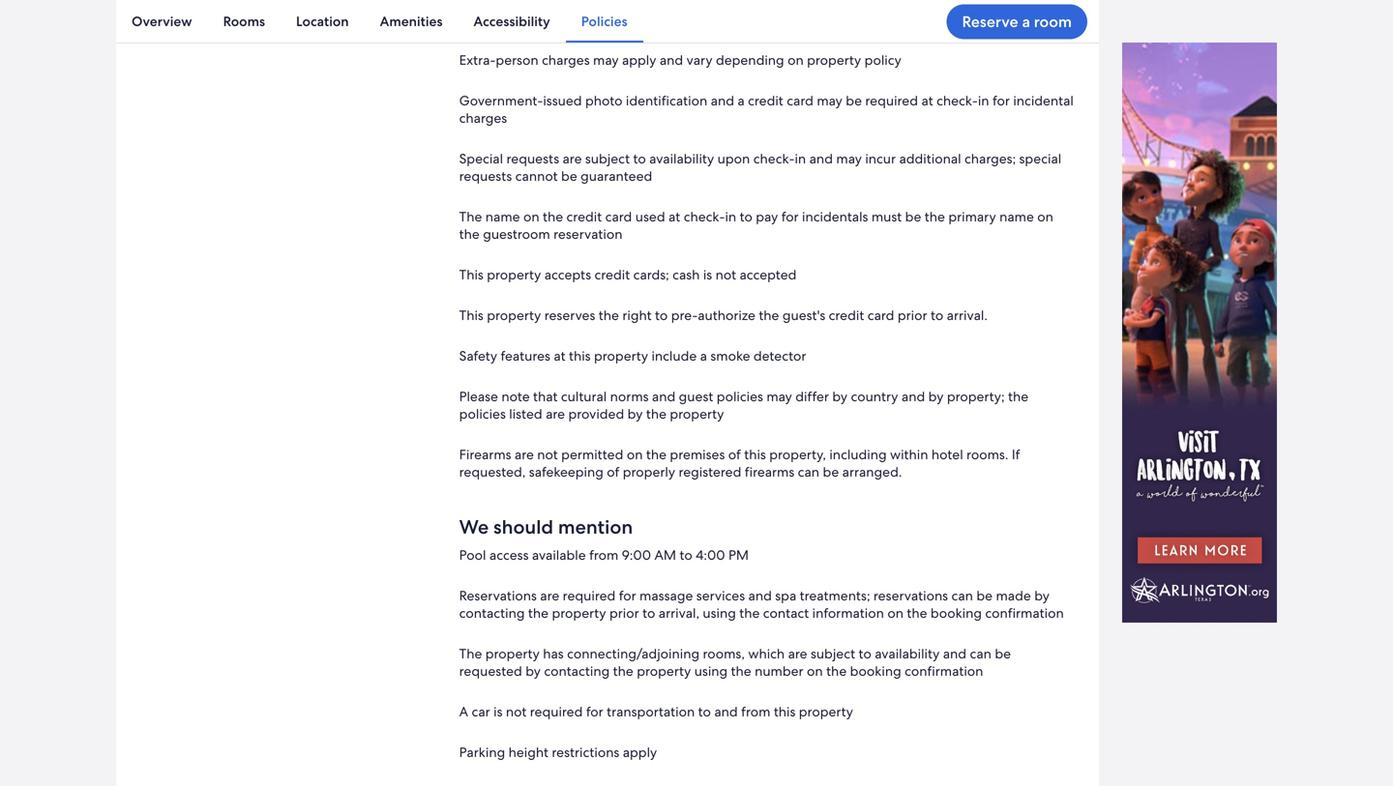 Task type: vqa. For each thing, say whether or not it's contained in the screenshot.
'a' in Government-issued photo identification and a credit card may be required at check-in for incidental charges
yes



Task type: locate. For each thing, give the bounding box(es) containing it.
to down "information"
[[859, 645, 872, 663]]

a inside button
[[1022, 12, 1031, 32]]

subject down photo
[[585, 150, 630, 167]]

for inside the name on the credit card used at check-in to pay for incidentals must be the primary name on the guestroom reservation
[[782, 208, 799, 225]]

1 horizontal spatial card
[[787, 92, 814, 109]]

1 vertical spatial prior
[[610, 605, 639, 622]]

are inside the special requests are subject to availability upon check-in and may incur additional charges; special requests cannot be guaranteed
[[563, 150, 582, 167]]

may left 'differ'
[[767, 388, 793, 405]]

1 vertical spatial can
[[952, 587, 974, 605]]

a
[[459, 704, 468, 721]]

the inside the property has connecting/adjoining rooms, which are subject to availability and can be requested by contacting the property using the number on the booking confirmation
[[459, 645, 482, 663]]

1 vertical spatial subject
[[811, 645, 856, 663]]

1 horizontal spatial from
[[741, 704, 771, 721]]

1 vertical spatial card
[[605, 208, 632, 225]]

is
[[703, 266, 712, 283], [494, 704, 503, 721]]

credit down guaranteed
[[567, 208, 602, 225]]

are right "firearms"
[[515, 446, 534, 463]]

the
[[459, 208, 482, 225], [459, 645, 482, 663]]

prior left 'arrival.'
[[898, 307, 928, 324]]

0 vertical spatial check-
[[937, 92, 978, 109]]

and left incur
[[810, 150, 833, 167]]

additional
[[900, 150, 962, 167]]

policies
[[581, 13, 628, 30]]

1 horizontal spatial subject
[[811, 645, 856, 663]]

apply down transportation
[[623, 744, 657, 762]]

1 horizontal spatial name
[[1000, 208, 1034, 225]]

0 horizontal spatial prior
[[610, 605, 639, 622]]

should
[[494, 515, 554, 540]]

on inside firearms are not permitted on the premises of this property, including within hotel rooms. if requested, safekeeping of properly registered firearms can be arranged.
[[627, 446, 643, 463]]

1 vertical spatial the
[[459, 645, 482, 663]]

credit
[[748, 92, 784, 109], [567, 208, 602, 225], [595, 266, 630, 283], [829, 307, 865, 324]]

1 horizontal spatial in
[[795, 150, 806, 167]]

pool access available from 9:00 am to 4:00 pm
[[459, 547, 749, 564]]

check- right upon
[[754, 150, 795, 167]]

the inside the name on the credit card used at check-in to pay for incidentals must be the primary name on the guestroom reservation
[[459, 208, 482, 225]]

at right features
[[554, 347, 566, 365]]

to left pre-
[[655, 307, 668, 324]]

0 vertical spatial the
[[459, 208, 482, 225]]

2 vertical spatial card
[[868, 307, 895, 324]]

2 this from the top
[[459, 307, 484, 324]]

arrival.
[[947, 307, 988, 324]]

reservations
[[874, 587, 949, 605]]

by right provided
[[628, 405, 643, 423]]

not
[[716, 266, 737, 283], [537, 446, 558, 463], [506, 704, 527, 721]]

the up the has
[[528, 605, 549, 622]]

note
[[502, 388, 530, 405]]

0 horizontal spatial check-
[[684, 208, 725, 225]]

we should mention
[[459, 515, 633, 540]]

are right 'listed'
[[546, 405, 565, 423]]

1 vertical spatial required
[[563, 587, 616, 605]]

2 horizontal spatial in
[[978, 92, 990, 109]]

0 vertical spatial this
[[459, 266, 484, 283]]

2 horizontal spatial this
[[774, 704, 796, 721]]

guest
[[679, 388, 714, 405]]

1 horizontal spatial this
[[744, 446, 766, 463]]

this down "number"
[[774, 704, 796, 721]]

0 horizontal spatial this
[[569, 347, 591, 365]]

car
[[472, 704, 490, 721]]

list
[[116, 0, 1099, 43]]

features
[[501, 347, 551, 365]]

the inside firearms are not permitted on the premises of this property, including within hotel rooms. if requested, safekeeping of properly registered firearms can be arranged.
[[646, 446, 667, 463]]

1 vertical spatial charges
[[459, 109, 507, 127]]

1 vertical spatial this
[[744, 446, 766, 463]]

location
[[296, 13, 349, 30]]

required inside reservations are required for massage services and spa treatments; reservations can be made by contacting the property prior to arrival, using the contact information on the booking confirmation
[[563, 587, 616, 605]]

on right "information"
[[888, 605, 904, 622]]

prior
[[898, 307, 928, 324], [610, 605, 639, 622]]

on inside the property has connecting/adjoining rooms, which are subject to availability and can be requested by contacting the property using the number on the booking confirmation
[[807, 663, 823, 680]]

contacting inside reservations are required for massage services and spa treatments; reservations can be made by contacting the property prior to arrival, using the contact information on the booking confirmation
[[459, 605, 525, 622]]

1 vertical spatial confirmation
[[905, 663, 984, 680]]

if
[[1012, 446, 1021, 463]]

1 horizontal spatial prior
[[898, 307, 928, 324]]

using left which
[[695, 663, 728, 680]]

a inside government-issued photo identification and a credit card may be required at check-in for incidental charges
[[738, 92, 745, 109]]

using inside reservations are required for massage services and spa treatments; reservations can be made by contacting the property prior to arrival, using the contact information on the booking confirmation
[[703, 605, 736, 622]]

2 vertical spatial in
[[725, 208, 737, 225]]

provided
[[569, 405, 624, 423]]

parking
[[459, 744, 505, 762]]

0 horizontal spatial is
[[494, 704, 503, 721]]

to up used
[[633, 150, 646, 167]]

confirmation inside reservations are required for massage services and spa treatments; reservations can be made by contacting the property prior to arrival, using the contact information on the booking confirmation
[[986, 605, 1064, 622]]

0 horizontal spatial subject
[[585, 150, 630, 167]]

0 horizontal spatial name
[[486, 208, 520, 225]]

may
[[593, 51, 619, 69], [817, 92, 843, 109], [837, 150, 862, 167], [767, 388, 793, 405]]

availability left upon
[[650, 150, 714, 167]]

0 vertical spatial availability
[[650, 150, 714, 167]]

1 vertical spatial check-
[[754, 150, 795, 167]]

0 vertical spatial using
[[703, 605, 736, 622]]

reservation
[[554, 225, 623, 243]]

is right cash
[[703, 266, 712, 283]]

be inside the special requests are subject to availability upon check-in and may incur additional charges; special requests cannot be guaranteed
[[561, 167, 578, 185]]

0 vertical spatial contacting
[[459, 605, 525, 622]]

1 horizontal spatial contacting
[[544, 663, 610, 680]]

room
[[1034, 12, 1072, 32]]

to left arrival,
[[643, 605, 656, 622]]

cultural
[[561, 388, 607, 405]]

1 vertical spatial not
[[537, 446, 558, 463]]

person
[[496, 51, 539, 69]]

2 horizontal spatial check-
[[937, 92, 978, 109]]

be inside the name on the credit card used at check-in to pay for incidentals must be the primary name on the guestroom reservation
[[906, 208, 922, 225]]

in up charges;
[[978, 92, 990, 109]]

property,
[[770, 446, 826, 463]]

0 vertical spatial can
[[798, 463, 820, 481]]

availability down reservations
[[875, 645, 940, 663]]

and right "country"
[[902, 388, 925, 405]]

issued
[[543, 92, 582, 109]]

0 vertical spatial from
[[589, 547, 619, 564]]

at inside government-issued photo identification and a credit card may be required at check-in for incidental charges
[[922, 92, 934, 109]]

be inside the property has connecting/adjoining rooms, which are subject to availability and can be requested by contacting the property using the number on the booking confirmation
[[995, 645, 1011, 663]]

2 horizontal spatial a
[[1022, 12, 1031, 32]]

2 vertical spatial a
[[700, 347, 707, 365]]

firearms are not permitted on the premises of this property, including within hotel rooms. if requested, safekeeping of properly registered firearms can be arranged.
[[459, 446, 1021, 481]]

policies down smoke
[[717, 388, 764, 405]]

can inside the property has connecting/adjoining rooms, which are subject to availability and can be requested by contacting the property using the number on the booking confirmation
[[970, 645, 992, 663]]

1 vertical spatial in
[[795, 150, 806, 167]]

cannot
[[516, 167, 558, 185]]

1 vertical spatial this
[[459, 307, 484, 324]]

0 vertical spatial at
[[922, 92, 934, 109]]

confirmation inside the property has connecting/adjoining rooms, which are subject to availability and can be requested by contacting the property using the number on the booking confirmation
[[905, 663, 984, 680]]

the left guestroom at the left top of page
[[459, 208, 482, 225]]

2 horizontal spatial at
[[922, 92, 934, 109]]

can inside reservations are required for massage services and spa treatments; reservations can be made by contacting the property prior to arrival, using the contact information on the booking confirmation
[[952, 587, 974, 605]]

0 horizontal spatial not
[[506, 704, 527, 721]]

in inside government-issued photo identification and a credit card may be required at check-in for incidental charges
[[978, 92, 990, 109]]

right
[[623, 307, 652, 324]]

to right transportation
[[698, 704, 711, 721]]

property up premises
[[670, 405, 724, 423]]

the up a
[[459, 645, 482, 663]]

1 horizontal spatial check-
[[754, 150, 795, 167]]

reserve a room
[[962, 12, 1072, 32]]

1 the from the top
[[459, 208, 482, 225]]

the
[[543, 208, 563, 225], [925, 208, 945, 225], [459, 225, 480, 243], [599, 307, 619, 324], [759, 307, 780, 324], [1008, 388, 1029, 405], [646, 405, 667, 423], [646, 446, 667, 463], [528, 605, 549, 622], [740, 605, 760, 622], [907, 605, 928, 622], [613, 663, 634, 680], [731, 663, 752, 680], [827, 663, 847, 680]]

availability
[[650, 150, 714, 167], [875, 645, 940, 663]]

policy
[[865, 51, 902, 69]]

2 vertical spatial check-
[[684, 208, 725, 225]]

check- inside government-issued photo identification and a credit card may be required at check-in for incidental charges
[[937, 92, 978, 109]]

prior up connecting/adjoining
[[610, 605, 639, 622]]

to inside the name on the credit card used at check-in to pay for incidentals must be the primary name on the guestroom reservation
[[740, 208, 753, 225]]

for left incidental
[[993, 92, 1010, 109]]

credit left cards;
[[595, 266, 630, 283]]

1 horizontal spatial is
[[703, 266, 712, 283]]

policies link
[[566, 0, 643, 43]]

2 horizontal spatial not
[[716, 266, 737, 283]]

by right made
[[1035, 587, 1050, 605]]

at
[[922, 92, 934, 109], [669, 208, 681, 225], [554, 347, 566, 365]]

of left properly
[[607, 463, 620, 481]]

required down policy
[[866, 92, 918, 109]]

in left pay
[[725, 208, 737, 225]]

to left pay
[[740, 208, 753, 225]]

1 horizontal spatial availability
[[875, 645, 940, 663]]

0 vertical spatial is
[[703, 266, 712, 283]]

are inside the property has connecting/adjoining rooms, which are subject to availability and can be requested by contacting the property using the number on the booking confirmation
[[788, 645, 808, 663]]

list containing overview
[[116, 0, 1099, 43]]

and left spa
[[749, 587, 772, 605]]

booking inside the property has connecting/adjoining rooms, which are subject to availability and can be requested by contacting the property using the number on the booking confirmation
[[850, 663, 902, 680]]

reservations are required for massage services and spa treatments; reservations can be made by contacting the property prior to arrival, using the contact information on the booking confirmation
[[459, 587, 1064, 622]]

check-
[[937, 92, 978, 109], [754, 150, 795, 167], [684, 208, 725, 225]]

overview
[[132, 13, 192, 30]]

has
[[543, 645, 564, 663]]

card inside the name on the credit card used at check-in to pay for incidentals must be the primary name on the guestroom reservation
[[605, 208, 632, 225]]

not left permitted
[[537, 446, 558, 463]]

1 vertical spatial is
[[494, 704, 503, 721]]

upon
[[718, 150, 750, 167]]

0 horizontal spatial booking
[[850, 663, 902, 680]]

rooms.
[[967, 446, 1009, 463]]

reserve
[[962, 12, 1019, 32]]

policies
[[717, 388, 764, 405], [459, 405, 506, 423]]

can inside firearms are not permitted on the premises of this property, including within hotel rooms. if requested, safekeeping of properly registered firearms can be arranged.
[[798, 463, 820, 481]]

0 vertical spatial required
[[866, 92, 918, 109]]

1 this from the top
[[459, 266, 484, 283]]

contacting up restrictions
[[544, 663, 610, 680]]

1 horizontal spatial booking
[[931, 605, 982, 622]]

card left used
[[605, 208, 632, 225]]

2 vertical spatial not
[[506, 704, 527, 721]]

am
[[655, 547, 677, 564]]

charges
[[542, 51, 590, 69], [459, 109, 507, 127]]

0 horizontal spatial charges
[[459, 109, 507, 127]]

may left incur
[[837, 150, 862, 167]]

connecting/adjoining
[[567, 645, 700, 663]]

1 vertical spatial availability
[[875, 645, 940, 663]]

contacting up requested
[[459, 605, 525, 622]]

property inside please note that cultural norms and guest policies may differ by country and by property; the policies listed are provided by the property
[[670, 405, 724, 423]]

the left "contact"
[[740, 605, 760, 622]]

on
[[788, 51, 804, 69], [524, 208, 540, 225], [1038, 208, 1054, 225], [627, 446, 643, 463], [888, 605, 904, 622], [807, 663, 823, 680]]

properly
[[623, 463, 676, 481]]

1 horizontal spatial a
[[738, 92, 745, 109]]

0 vertical spatial in
[[978, 92, 990, 109]]

contacting inside the property has connecting/adjoining rooms, which are subject to availability and can be requested by contacting the property using the number on the booking confirmation
[[544, 663, 610, 680]]

not right cash
[[716, 266, 737, 283]]

are right cannot
[[563, 150, 582, 167]]

are down available
[[540, 587, 560, 605]]

requests left cannot
[[459, 167, 512, 185]]

in down government-issued photo identification and a credit card may be required at check-in for incidental charges
[[795, 150, 806, 167]]

0 horizontal spatial confirmation
[[905, 663, 984, 680]]

safety
[[459, 347, 498, 365]]

smoke
[[711, 347, 751, 365]]

this left 'property,'
[[744, 446, 766, 463]]

property up the has
[[552, 605, 606, 622]]

the left premises
[[646, 446, 667, 463]]

0 vertical spatial prior
[[898, 307, 928, 324]]

0 vertical spatial confirmation
[[986, 605, 1064, 622]]

for left massage
[[619, 587, 636, 605]]

0 horizontal spatial availability
[[650, 150, 714, 167]]

card up the special requests are subject to availability upon check-in and may incur additional charges; special requests cannot be guaranteed
[[787, 92, 814, 109]]

special requests are subject to availability upon check-in and may incur additional charges; special requests cannot be guaranteed
[[459, 150, 1062, 185]]

on right "number"
[[807, 663, 823, 680]]

arranged.
[[843, 463, 902, 481]]

4:00
[[696, 547, 725, 564]]

on inside reservations are required for massage services and spa treatments; reservations can be made by contacting the property prior to arrival, using the contact information on the booking confirmation
[[888, 605, 904, 622]]

required inside government-issued photo identification and a credit card may be required at check-in for incidental charges
[[866, 92, 918, 109]]

0 vertical spatial a
[[1022, 12, 1031, 32]]

listed
[[509, 405, 543, 423]]

check- right used
[[684, 208, 725, 225]]

may inside please note that cultural norms and guest policies may differ by country and by property; the policies listed are provided by the property
[[767, 388, 793, 405]]

from down mention
[[589, 547, 619, 564]]

1 horizontal spatial charges
[[542, 51, 590, 69]]

2 the from the top
[[459, 645, 482, 663]]

apply up the identification
[[622, 51, 657, 69]]

at up additional
[[922, 92, 934, 109]]

name down cannot
[[486, 208, 520, 225]]

1 vertical spatial contacting
[[544, 663, 610, 680]]

the left the right
[[599, 307, 619, 324]]

by inside the property has connecting/adjoining rooms, which are subject to availability and can be requested by contacting the property using the number on the booking confirmation
[[526, 663, 541, 680]]

and down reservations
[[943, 645, 967, 663]]

0 vertical spatial booking
[[931, 605, 982, 622]]

2 vertical spatial can
[[970, 645, 992, 663]]

name
[[486, 208, 520, 225], [1000, 208, 1034, 225]]

know
[[571, 19, 620, 44]]

of right premises
[[729, 446, 741, 463]]

from down "number"
[[741, 704, 771, 721]]

0 horizontal spatial from
[[589, 547, 619, 564]]

this up safety
[[459, 307, 484, 324]]

be
[[846, 92, 862, 109], [561, 167, 578, 185], [906, 208, 922, 225], [823, 463, 839, 481], [977, 587, 993, 605], [995, 645, 1011, 663]]

check- up additional
[[937, 92, 978, 109]]

0 vertical spatial not
[[716, 266, 737, 283]]

be inside reservations are required for massage services and spa treatments; reservations can be made by contacting the property prior to arrival, using the contact information on the booking confirmation
[[977, 587, 993, 605]]

requests right special
[[507, 150, 559, 167]]

1 horizontal spatial of
[[729, 446, 741, 463]]

permitted
[[561, 446, 624, 463]]

in inside the name on the credit card used at check-in to pay for incidentals must be the primary name on the guestroom reservation
[[725, 208, 737, 225]]

this property accepts credit cards; cash is not accepted
[[459, 266, 797, 283]]

the right "number"
[[827, 663, 847, 680]]

contacting
[[459, 605, 525, 622], [544, 663, 610, 680]]

be inside firearms are not permitted on the premises of this property, including within hotel rooms. if requested, safekeeping of properly registered firearms can be arranged.
[[823, 463, 839, 481]]

include
[[652, 347, 697, 365]]

policies up "firearms"
[[459, 405, 506, 423]]

pool
[[459, 547, 486, 564]]

the for the property has connecting/adjoining rooms, which are subject to availability and can be requested by contacting the property using the number on the booking confirmation
[[459, 645, 482, 663]]

transportation
[[607, 704, 695, 721]]

1 horizontal spatial confirmation
[[986, 605, 1064, 622]]

1 vertical spatial at
[[669, 208, 681, 225]]

that
[[533, 388, 558, 405]]

0 horizontal spatial card
[[605, 208, 632, 225]]

2 horizontal spatial card
[[868, 307, 895, 324]]

on right permitted
[[627, 446, 643, 463]]

0 vertical spatial card
[[787, 92, 814, 109]]

0 vertical spatial apply
[[622, 51, 657, 69]]

the left 'guest's'
[[759, 307, 780, 324]]

1 vertical spatial a
[[738, 92, 745, 109]]

a left room on the top
[[1022, 12, 1031, 32]]

availability inside the special requests are subject to availability upon check-in and may incur additional charges; special requests cannot be guaranteed
[[650, 150, 714, 167]]

subject down "information"
[[811, 645, 856, 663]]

1 horizontal spatial policies
[[717, 388, 764, 405]]

to inside the special requests are subject to availability upon check-in and may incur additional charges; special requests cannot be guaranteed
[[633, 150, 646, 167]]

availability inside the property has connecting/adjoining rooms, which are subject to availability and can be requested by contacting the property using the number on the booking confirmation
[[875, 645, 940, 663]]

and left vary
[[660, 51, 683, 69]]

this up cultural
[[569, 347, 591, 365]]

1 vertical spatial booking
[[850, 663, 902, 680]]

1 vertical spatial using
[[695, 663, 728, 680]]

and down vary
[[711, 92, 735, 109]]

property
[[807, 51, 862, 69], [487, 266, 541, 283], [487, 307, 541, 324], [594, 347, 648, 365], [670, 405, 724, 423], [552, 605, 606, 622], [486, 645, 540, 663], [637, 663, 691, 680], [799, 704, 854, 721]]

by inside reservations are required for massage services and spa treatments; reservations can be made by contacting the property prior to arrival, using the contact information on the booking confirmation
[[1035, 587, 1050, 605]]

card inside government-issued photo identification and a credit card may be required at check-in for incidental charges
[[787, 92, 814, 109]]

1 horizontal spatial at
[[669, 208, 681, 225]]

requests
[[507, 150, 559, 167], [459, 167, 512, 185]]

card right 'guest's'
[[868, 307, 895, 324]]

0 vertical spatial subject
[[585, 150, 630, 167]]

extra-
[[459, 51, 496, 69]]

0 horizontal spatial in
[[725, 208, 737, 225]]

and inside the property has connecting/adjoining rooms, which are subject to availability and can be requested by contacting the property using the number on the booking confirmation
[[943, 645, 967, 663]]

is right car at the left of page
[[494, 704, 503, 721]]

by left the has
[[526, 663, 541, 680]]

not inside firearms are not permitted on the premises of this property, including within hotel rooms. if requested, safekeeping of properly registered firearms can be arranged.
[[537, 446, 558, 463]]

parking height restrictions apply
[[459, 744, 657, 762]]

using right arrival,
[[703, 605, 736, 622]]

1 horizontal spatial not
[[537, 446, 558, 463]]

booking
[[931, 605, 982, 622], [850, 663, 902, 680]]

0 horizontal spatial at
[[554, 347, 566, 365]]

0 horizontal spatial contacting
[[459, 605, 525, 622]]

depending
[[716, 51, 785, 69]]

a
[[1022, 12, 1031, 32], [738, 92, 745, 109], [700, 347, 707, 365]]

services
[[697, 587, 745, 605]]



Task type: describe. For each thing, give the bounding box(es) containing it.
a car is not required for transportation to and from this property
[[459, 704, 854, 721]]

the left primary
[[925, 208, 945, 225]]

please
[[459, 388, 498, 405]]

reserve a room button
[[947, 4, 1088, 39]]

and down the property has connecting/adjoining rooms, which are subject to availability and can be requested by contacting the property using the number on the booking confirmation
[[715, 704, 738, 721]]

the for the name on the credit card used at check-in to pay for incidentals must be the primary name on the guestroom reservation
[[459, 208, 482, 225]]

incidentals
[[802, 208, 869, 225]]

firearms
[[745, 463, 795, 481]]

detector
[[754, 347, 807, 365]]

available
[[532, 547, 586, 564]]

2 vertical spatial required
[[530, 704, 583, 721]]

accepts
[[545, 266, 591, 283]]

property;
[[947, 388, 1005, 405]]

rooms,
[[703, 645, 745, 663]]

treatments;
[[800, 587, 871, 605]]

and left the guest
[[652, 388, 676, 405]]

identification
[[626, 92, 708, 109]]

credit inside government-issued photo identification and a credit card may be required at check-in for incidental charges
[[748, 92, 784, 109]]

height
[[509, 744, 549, 762]]

arrival,
[[659, 605, 700, 622]]

hotel
[[932, 446, 964, 463]]

on down special
[[1038, 208, 1054, 225]]

which
[[748, 645, 785, 663]]

incur
[[866, 150, 896, 167]]

photo
[[586, 92, 623, 109]]

vary
[[687, 51, 713, 69]]

property left policy
[[807, 51, 862, 69]]

on right depending
[[788, 51, 804, 69]]

you need to know
[[459, 19, 620, 44]]

check- inside the special requests are subject to availability upon check-in and may incur additional charges; special requests cannot be guaranteed
[[754, 150, 795, 167]]

safety features at this property include a smoke detector
[[459, 347, 807, 365]]

property down "number"
[[799, 704, 854, 721]]

spa
[[776, 587, 797, 605]]

please note that cultural norms and guest policies may differ by country and by property; the policies listed are provided by the property
[[459, 388, 1029, 423]]

9:00
[[622, 547, 651, 564]]

property up norms
[[594, 347, 648, 365]]

we
[[459, 515, 489, 540]]

within
[[890, 446, 929, 463]]

information
[[813, 605, 884, 622]]

you
[[459, 19, 493, 44]]

0 vertical spatial charges
[[542, 51, 590, 69]]

may inside government-issued photo identification and a credit card may be required at check-in for incidental charges
[[817, 92, 843, 109]]

special
[[1020, 150, 1062, 167]]

check- inside the name on the credit card used at check-in to pay for incidentals must be the primary name on the guestroom reservation
[[684, 208, 725, 225]]

the right property;
[[1008, 388, 1029, 405]]

this for this property reserves the right to pre-authorize the guest's credit card prior to arrival.
[[459, 307, 484, 324]]

at inside the name on the credit card used at check-in to pay for incidentals must be the primary name on the guestroom reservation
[[669, 208, 681, 225]]

primary
[[949, 208, 997, 225]]

the down cannot
[[543, 208, 563, 225]]

need
[[498, 19, 543, 44]]

amenities link
[[365, 0, 458, 43]]

property down guestroom at the left top of page
[[487, 266, 541, 283]]

safekeeping
[[529, 463, 604, 481]]

the left guestroom at the left top of page
[[459, 225, 480, 243]]

by right 'differ'
[[833, 388, 848, 405]]

for inside reservations are required for massage services and spa treatments; reservations can be made by contacting the property prior to arrival, using the contact information on the booking confirmation
[[619, 587, 636, 605]]

booking inside reservations are required for massage services and spa treatments; reservations can be made by contacting the property prior to arrival, using the contact information on the booking confirmation
[[931, 605, 982, 622]]

and inside government-issued photo identification and a credit card may be required at check-in for incidental charges
[[711, 92, 735, 109]]

country
[[851, 388, 899, 405]]

charges inside government-issued photo identification and a credit card may be required at check-in for incidental charges
[[459, 109, 507, 127]]

including
[[830, 446, 887, 463]]

in inside the special requests are subject to availability upon check-in and may incur additional charges; special requests cannot be guaranteed
[[795, 150, 806, 167]]

location link
[[281, 0, 365, 43]]

accessibility link
[[458, 0, 566, 43]]

1 name from the left
[[486, 208, 520, 225]]

rooms
[[223, 13, 265, 30]]

cash
[[673, 266, 700, 283]]

2 vertical spatial this
[[774, 704, 796, 721]]

to inside reservations are required for massage services and spa treatments; reservations can be made by contacting the property prior to arrival, using the contact information on the booking confirmation
[[643, 605, 656, 622]]

restrictions
[[552, 744, 620, 762]]

2 name from the left
[[1000, 208, 1034, 225]]

on down cannot
[[524, 208, 540, 225]]

charges;
[[965, 150, 1016, 167]]

using inside the property has connecting/adjoining rooms, which are subject to availability and can be requested by contacting the property using the number on the booking confirmation
[[695, 663, 728, 680]]

guestroom
[[483, 225, 550, 243]]

pre-
[[671, 307, 698, 324]]

property left the has
[[486, 645, 540, 663]]

norms
[[610, 388, 649, 405]]

this for this property accepts credit cards; cash is not accepted
[[459, 266, 484, 283]]

accepted
[[740, 266, 797, 283]]

may down the know
[[593, 51, 619, 69]]

for inside government-issued photo identification and a credit card may be required at check-in for incidental charges
[[993, 92, 1010, 109]]

by left property;
[[929, 388, 944, 405]]

credit right 'guest's'
[[829, 307, 865, 324]]

extra-person charges may apply and vary depending on property policy
[[459, 51, 902, 69]]

firearms
[[459, 446, 511, 463]]

this property reserves the right to pre-authorize the guest's credit card prior to arrival.
[[459, 307, 988, 324]]

are inside please note that cultural norms and guest policies may differ by country and by property; the policies listed are provided by the property
[[546, 405, 565, 423]]

0 horizontal spatial of
[[607, 463, 620, 481]]

the right "information"
[[907, 605, 928, 622]]

the name on the credit card used at check-in to pay for incidentals must be the primary name on the guestroom reservation
[[459, 208, 1054, 243]]

authorize
[[698, 307, 756, 324]]

this inside firearms are not permitted on the premises of this property, including within hotel rooms. if requested, safekeeping of properly registered firearms can be arranged.
[[744, 446, 766, 463]]

pm
[[729, 547, 749, 564]]

to inside the property has connecting/adjoining rooms, which are subject to availability and can be requested by contacting the property using the number on the booking confirmation
[[859, 645, 872, 663]]

mention
[[558, 515, 633, 540]]

for up restrictions
[[586, 704, 604, 721]]

prior inside reservations are required for massage services and spa treatments; reservations can be made by contacting the property prior to arrival, using the contact information on the booking confirmation
[[610, 605, 639, 622]]

2 vertical spatial at
[[554, 347, 566, 365]]

used
[[636, 208, 666, 225]]

1 vertical spatial from
[[741, 704, 771, 721]]

guest's
[[783, 307, 826, 324]]

subject inside the special requests are subject to availability upon check-in and may incur additional charges; special requests cannot be guaranteed
[[585, 150, 630, 167]]

may inside the special requests are subject to availability upon check-in and may incur additional charges; special requests cannot be guaranteed
[[837, 150, 862, 167]]

pay
[[756, 208, 778, 225]]

accessibility
[[474, 13, 550, 30]]

requested
[[459, 663, 522, 680]]

massage
[[640, 587, 693, 605]]

credit inside the name on the credit card used at check-in to pay for incidentals must be the primary name on the guestroom reservation
[[567, 208, 602, 225]]

reserves
[[545, 307, 596, 324]]

1 vertical spatial apply
[[623, 744, 657, 762]]

reservations
[[459, 587, 537, 605]]

to right the am
[[680, 547, 693, 564]]

made
[[996, 587, 1031, 605]]

0 horizontal spatial policies
[[459, 405, 506, 423]]

be inside government-issued photo identification and a credit card may be required at check-in for incidental charges
[[846, 92, 862, 109]]

the left "number"
[[731, 663, 752, 680]]

the up transportation
[[613, 663, 634, 680]]

property up a car is not required for transportation to and from this property
[[637, 663, 691, 680]]

government-
[[459, 92, 543, 109]]

property up features
[[487, 307, 541, 324]]

subject inside the property has connecting/adjoining rooms, which are subject to availability and can be requested by contacting the property using the number on the booking confirmation
[[811, 645, 856, 663]]

are inside reservations are required for massage services and spa treatments; reservations can be made by contacting the property prior to arrival, using the contact information on the booking confirmation
[[540, 587, 560, 605]]

overview link
[[116, 0, 208, 43]]

are inside firearms are not permitted on the premises of this property, including within hotel rooms. if requested, safekeeping of properly registered firearms can be arranged.
[[515, 446, 534, 463]]

special
[[459, 150, 503, 167]]

0 vertical spatial this
[[569, 347, 591, 365]]

and inside reservations are required for massage services and spa treatments; reservations can be made by contacting the property prior to arrival, using the contact information on the booking confirmation
[[749, 587, 772, 605]]

rooms link
[[208, 0, 281, 43]]

to right need
[[548, 19, 567, 44]]

property inside reservations are required for massage services and spa treatments; reservations can be made by contacting the property prior to arrival, using the contact information on the booking confirmation
[[552, 605, 606, 622]]

number
[[755, 663, 804, 680]]

and inside the special requests are subject to availability upon check-in and may incur additional charges; special requests cannot be guaranteed
[[810, 150, 833, 167]]

the left the guest
[[646, 405, 667, 423]]

registered
[[679, 463, 742, 481]]

0 horizontal spatial a
[[700, 347, 707, 365]]

requested,
[[459, 463, 526, 481]]

to left 'arrival.'
[[931, 307, 944, 324]]

premises
[[670, 446, 725, 463]]



